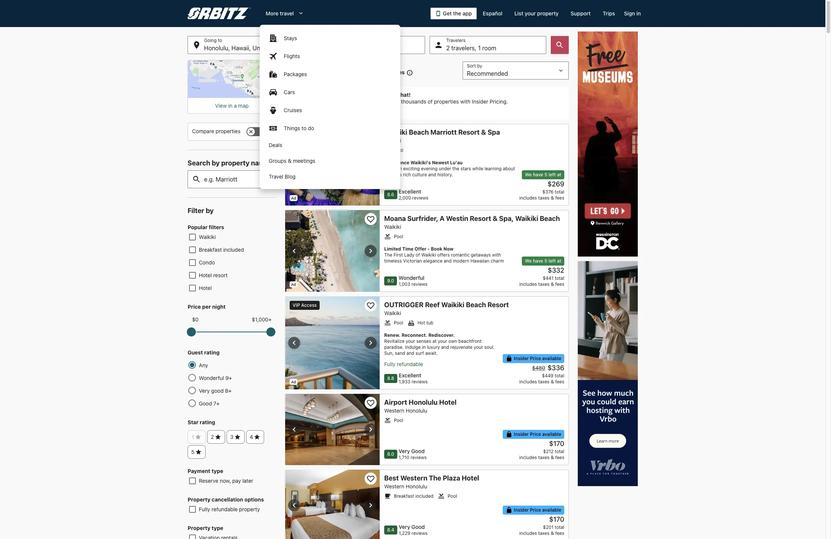 Task type: locate. For each thing, give the bounding box(es) containing it.
good inside very good 1,710 reviews
[[412, 448, 425, 455]]

0 vertical spatial western
[[385, 408, 405, 414]]

say hello to lower prices – just like that! image
[[291, 97, 304, 110]]

taxes inside we have 5 left at $332 $441 total includes taxes & fees
[[539, 282, 550, 287]]

by right the filter
[[206, 207, 214, 215]]

at up the $332
[[558, 258, 562, 264]]

blog
[[285, 174, 296, 180]]

wonderful up 1,003
[[399, 275, 425, 281]]

5 taxes from the top
[[539, 531, 550, 537]]

leading image
[[436, 11, 442, 17]]

room image
[[285, 470, 380, 540]]

& down $441
[[551, 282, 555, 287]]

instantly
[[309, 98, 329, 105]]

stays link
[[260, 29, 401, 47]]

an inside experience waikiki's newest lu'au enjoy an exciting evening under the stars while learning about hawaii's rich culture and history.
[[397, 166, 402, 172]]

map
[[238, 103, 249, 109]]

5 up the $376 on the right top
[[545, 172, 548, 178]]

2 travelers, 1 room
[[447, 45, 497, 51]]

with
[[461, 98, 471, 105], [493, 252, 501, 258]]

0 horizontal spatial with
[[461, 98, 471, 105]]

resort inside outrigger reef waikiki beach resort waikiki
[[488, 301, 509, 309]]

the left plaza
[[429, 475, 442, 483]]

beach down the $376 on the right top
[[540, 215, 560, 223]]

spa
[[488, 128, 501, 136]]

lobby image
[[285, 394, 380, 466]]

wonderful inside the wonderful 1,003 reviews
[[399, 275, 425, 281]]

total inside we have 5 left at $269 $376 total includes taxes & fees
[[555, 189, 565, 195]]

available up the $336 at the bottom right of page
[[543, 356, 562, 362]]

search image
[[556, 41, 565, 50]]

1 vertical spatial we
[[526, 258, 532, 264]]

very up 1,229
[[399, 524, 411, 531]]

1 horizontal spatial breakfast
[[394, 494, 415, 500]]

left up $269
[[549, 172, 556, 178]]

refundable
[[397, 361, 423, 368], [212, 507, 238, 513]]

with up charm
[[493, 252, 501, 258]]

2 vertical spatial properties
[[216, 128, 241, 135]]

total inside the "$170 $212 total includes taxes & fees"
[[555, 449, 565, 455]]

0 horizontal spatial 2
[[211, 434, 214, 441]]

insider left the pricing.
[[472, 98, 489, 105]]

insider price available up $170 $201 total includes taxes & fees
[[514, 508, 562, 513]]

resort
[[459, 128, 480, 136], [470, 215, 492, 223], [488, 301, 509, 309]]

1 property from the top
[[188, 497, 211, 503]]

8.6
[[388, 192, 395, 198]]

in left a
[[228, 103, 233, 109]]

1 vertical spatial of
[[428, 98, 433, 105]]

1 horizontal spatial beach
[[466, 301, 487, 309]]

1 vertical spatial have
[[534, 258, 544, 264]]

insider price available for $212
[[514, 432, 562, 438]]

to left do
[[302, 125, 307, 131]]

in inside the sign in dropdown button
[[637, 10, 642, 17]]

time
[[403, 246, 414, 252]]

at inside we have 5 left at $269 $376 total includes taxes & fees
[[558, 172, 562, 178]]

2 vertical spatial property
[[239, 507, 260, 513]]

meetings
[[293, 158, 316, 164]]

of down offer
[[416, 252, 420, 258]]

2 type from the top
[[212, 526, 224, 532]]

under
[[439, 166, 452, 172]]

trips
[[603, 10, 616, 17]]

$170 for airport honolulu hotel
[[550, 440, 565, 448]]

pool
[[394, 148, 404, 153], [394, 234, 404, 240], [394, 320, 404, 326], [394, 418, 404, 424], [448, 494, 457, 500]]

in inside view in a map "button"
[[228, 103, 233, 109]]

3 taxes from the top
[[539, 379, 550, 385]]

1 vertical spatial left
[[549, 258, 556, 264]]

1 vertical spatial breakfast included
[[394, 494, 434, 500]]

0 vertical spatial left
[[549, 172, 556, 178]]

wonderful 9+
[[199, 375, 232, 382]]

& down $201
[[551, 531, 555, 537]]

reviews for excellent 2,000 reviews
[[413, 195, 429, 201]]

2 vertical spatial available
[[543, 508, 562, 513]]

1 horizontal spatial refundable
[[397, 361, 423, 368]]

2 vertical spatial ad
[[291, 380, 296, 385]]

guest
[[188, 350, 203, 356]]

1 $170 from the top
[[550, 440, 565, 448]]

beach image
[[285, 124, 380, 206]]

2 excellent from the top
[[399, 373, 422, 379]]

& inside moana surfrider, a westin resort & spa, waikiki beach waikiki
[[493, 215, 498, 223]]

1 vertical spatial property
[[188, 526, 211, 532]]

taxes down $441
[[539, 282, 550, 287]]

1 horizontal spatial to
[[333, 92, 339, 98]]

rating up any
[[204, 350, 220, 356]]

excellent inside excellent 1,933 reviews
[[399, 373, 422, 379]]

0 horizontal spatial fully
[[199, 507, 210, 513]]

0 horizontal spatial xsmall image
[[195, 449, 202, 456]]

1 vertical spatial the
[[453, 166, 460, 172]]

at inside renew. reconnect. rediscover. revitalize your senses at your own beachfront paradise. indulge in luxury and rejuvenate your soul. sun, sand and surf await.
[[433, 339, 437, 344]]

2 vertical spatial 5
[[191, 449, 195, 456]]

1 horizontal spatial included
[[416, 494, 434, 500]]

renew. reconnect. rediscover. revitalize your senses at your own beachfront paradise. indulge in luxury and rejuvenate your soul. sun, sand and surf await.
[[385, 333, 495, 356]]

&
[[482, 128, 487, 136], [288, 158, 292, 164], [551, 195, 555, 201], [493, 215, 498, 223], [551, 282, 555, 287], [551, 379, 555, 385], [551, 455, 555, 461], [551, 531, 555, 537]]

very good 1,710 reviews
[[399, 448, 427, 461]]

list
[[309, 108, 508, 115]]

with inside limited time offer - book now the first lady of waikiki offers romantic getaways with timeless victorian elegance and modern hawaiian charm
[[493, 252, 501, 258]]

an down the "experience"
[[397, 166, 402, 172]]

payment type
[[188, 468, 223, 475]]

0 vertical spatial 1
[[479, 45, 481, 51]]

1 horizontal spatial xsmall image
[[215, 434, 222, 441]]

left inside we have 5 left at $269 $376 total includes taxes & fees
[[549, 172, 556, 178]]

0 horizontal spatial in
[[228, 103, 233, 109]]

compare properties
[[192, 128, 241, 135]]

$170 up $212
[[550, 440, 565, 448]]

small image for $449 total
[[506, 356, 513, 362]]

airport
[[385, 399, 408, 407]]

honolulu down "1,710"
[[406, 484, 428, 490]]

2 $170 from the top
[[550, 516, 565, 524]]

1 vertical spatial type
[[212, 526, 224, 532]]

beach up beachfront
[[466, 301, 487, 309]]

reviews inside very good 1,710 reviews
[[411, 455, 427, 461]]

paradise.
[[385, 345, 404, 350]]

0 horizontal spatial 1
[[192, 434, 194, 441]]

2 have from the top
[[534, 258, 544, 264]]

reviews for wonderful 1,003 reviews
[[412, 282, 428, 287]]

taxes down $449
[[539, 379, 550, 385]]

2 vertical spatial very
[[399, 524, 411, 531]]

sign
[[625, 10, 636, 17]]

2 taxes from the top
[[539, 282, 550, 287]]

honolulu inside best western the plaza hotel western honolulu
[[406, 484, 428, 490]]

type up now,
[[212, 468, 223, 475]]

property cancellation options
[[188, 497, 264, 503]]

your
[[525, 10, 536, 17], [406, 339, 416, 344], [438, 339, 448, 344], [474, 345, 484, 350]]

cancellation
[[212, 497, 243, 503]]

1 vertical spatial wonderful
[[199, 375, 224, 382]]

small image
[[405, 70, 413, 76], [385, 418, 391, 424], [385, 494, 391, 500], [438, 494, 445, 500], [506, 507, 513, 514]]

reviews right 2,000
[[413, 195, 429, 201]]

of
[[291, 45, 297, 51], [428, 98, 433, 105], [416, 252, 420, 258]]

xsmall image
[[215, 434, 222, 441], [254, 434, 261, 441], [195, 449, 202, 456]]

good 7+
[[199, 401, 220, 407]]

fees inside $480 $336 $449 total includes taxes & fees
[[556, 379, 565, 385]]

pool up the "experience"
[[394, 148, 404, 153]]

wonderful up very good 8+
[[199, 375, 224, 382]]

taxes down $201
[[539, 531, 550, 537]]

breakfast included up "condo"
[[199, 247, 244, 253]]

4 total from the top
[[555, 449, 565, 455]]

good for airport
[[412, 448, 425, 455]]

breakfast included
[[199, 247, 244, 253], [394, 494, 434, 500]]

2 left from the top
[[549, 258, 556, 264]]

2 vertical spatial in
[[422, 345, 426, 350]]

in
[[637, 10, 642, 17], [228, 103, 233, 109], [422, 345, 426, 350]]

4 fees from the top
[[556, 455, 565, 461]]

includes inside we have 5 left at $332 $441 total includes taxes & fees
[[520, 282, 538, 287]]

very inside very good 1,710 reviews
[[399, 448, 410, 455]]

payment
[[188, 468, 211, 475]]

things to do link
[[260, 119, 401, 137]]

2 vertical spatial honolulu
[[406, 484, 428, 490]]

5 total from the top
[[555, 525, 565, 531]]

cruises link
[[260, 101, 401, 119]]

insider up $480 $336 $449 total includes taxes & fees
[[514, 356, 529, 362]]

reviews inside the wonderful 1,003 reviews
[[412, 282, 428, 287]]

available up $212
[[543, 432, 562, 438]]

get the app link
[[431, 8, 477, 20]]

have up $441
[[534, 258, 544, 264]]

2 we from the top
[[526, 258, 532, 264]]

1 fees from the top
[[556, 195, 565, 201]]

1 horizontal spatial with
[[493, 252, 501, 258]]

5 includes from the top
[[520, 531, 538, 537]]

1 total from the top
[[555, 189, 565, 195]]

& inside we have 5 left at $269 $376 total includes taxes & fees
[[551, 195, 555, 201]]

& down the $376 on the right top
[[551, 195, 555, 201]]

1 vertical spatial beach
[[540, 215, 560, 223]]

have up the $376 on the right top
[[534, 172, 544, 178]]

waikiki beach marriott resort & spa waikiki pool
[[385, 128, 501, 153]]

groups & meetings
[[269, 158, 316, 164]]

2 available from the top
[[543, 432, 562, 438]]

and down offers
[[444, 258, 452, 264]]

total down $269
[[555, 189, 565, 195]]

0 vertical spatial resort
[[459, 128, 480, 136]]

& inside the "$170 $212 total includes taxes & fees"
[[551, 455, 555, 461]]

xsmall image for 4
[[254, 434, 261, 441]]

0 vertical spatial property
[[188, 497, 211, 503]]

fully down sun,
[[385, 361, 396, 368]]

property for refundable
[[239, 507, 260, 513]]

español
[[483, 10, 503, 17]]

properties right compare
[[216, 128, 241, 135]]

0 vertical spatial $170
[[550, 440, 565, 448]]

1 horizontal spatial 2
[[447, 45, 450, 51]]

show next image for best western the plaza hotel image
[[367, 501, 376, 510]]

do
[[308, 125, 314, 131]]

1 inside dropdown button
[[479, 45, 481, 51]]

outrigger reef waikiki beach resort waikiki
[[385, 301, 509, 317]]

of up flights at left top
[[291, 45, 297, 51]]

& inside waikiki beach marriott resort & spa waikiki pool
[[482, 128, 487, 136]]

includes inside $170 $201 total includes taxes & fees
[[520, 531, 538, 537]]

we inside we have 5 left at $269 $376 total includes taxes & fees
[[526, 172, 532, 178]]

we for $269
[[526, 172, 532, 178]]

2 total from the top
[[555, 276, 565, 281]]

0 vertical spatial beach
[[409, 128, 429, 136]]

the inside experience waikiki's newest lu'au enjoy an exciting evening under the stars while learning about hawaii's rich culture and history.
[[453, 166, 460, 172]]

4 includes from the top
[[520, 455, 538, 461]]

fully refundable property
[[199, 507, 260, 513]]

we for $332
[[526, 258, 532, 264]]

trips link
[[597, 7, 622, 20]]

1 vertical spatial by
[[206, 207, 214, 215]]

0 vertical spatial property
[[538, 10, 559, 17]]

2 insider price available from the top
[[514, 432, 562, 438]]

western
[[385, 408, 405, 414], [401, 475, 428, 483], [385, 484, 405, 490]]

at for $332
[[558, 258, 562, 264]]

insider for outrigger reef waikiki beach resort
[[514, 356, 529, 362]]

0 vertical spatial available
[[543, 356, 562, 362]]

small image for hot tub
[[385, 320, 391, 327]]

show previous image for outrigger reef waikiki beach resort image
[[290, 339, 299, 348]]

0 vertical spatial with
[[461, 98, 471, 105]]

0 vertical spatial included
[[223, 247, 244, 253]]

insider price available for $201
[[514, 508, 562, 513]]

3 available from the top
[[543, 508, 562, 513]]

0 vertical spatial rating
[[204, 350, 220, 356]]

sand
[[395, 351, 406, 356]]

properties up like
[[378, 69, 405, 75]]

includes inside the "$170 $212 total includes taxes & fees"
[[520, 455, 538, 461]]

1 vertical spatial $170
[[550, 516, 565, 524]]

marriott
[[431, 128, 457, 136]]

Save Airport Honolulu Hotel to a trip checkbox
[[365, 397, 377, 409]]

0 vertical spatial insider price available
[[514, 356, 562, 362]]

an inside say hello to lower prices – just like that! instantly get an extra 10% or more off thousands of properties with insider pricing.
[[340, 98, 346, 105]]

good for best
[[412, 524, 425, 531]]

2 down star rating
[[211, 434, 214, 441]]

reviews right 1,229
[[412, 531, 428, 537]]

app
[[463, 10, 472, 17]]

victorian
[[404, 258, 422, 264]]

or
[[373, 98, 378, 105]]

1 includes from the top
[[520, 195, 538, 201]]

1 horizontal spatial wonderful
[[399, 275, 425, 281]]

sun,
[[385, 351, 394, 356]]

0 horizontal spatial to
[[302, 125, 307, 131]]

price up $480
[[530, 356, 542, 362]]

rating right star
[[200, 420, 215, 426]]

the down lu'au
[[453, 166, 460, 172]]

2 horizontal spatial in
[[637, 10, 642, 17]]

Save OUTRIGGER Reef Waikiki Beach Resort to a trip checkbox
[[365, 300, 377, 312]]

see how we pick our recommended properties link
[[285, 69, 413, 76]]

left inside we have 5 left at $332 $441 total includes taxes & fees
[[549, 258, 556, 264]]

taxes down the $376 on the right top
[[539, 195, 550, 201]]

name
[[251, 159, 269, 167]]

best
[[385, 475, 399, 483]]

your right list
[[525, 10, 536, 17]]

reviews inside excellent 2,000 reviews
[[413, 195, 429, 201]]

$170 inside the "$170 $212 total includes taxes & fees"
[[550, 440, 565, 448]]

1 vertical spatial property
[[221, 159, 250, 167]]

& left the spa,
[[493, 215, 498, 223]]

reviews right 1,003
[[412, 282, 428, 287]]

refundable for fully refundable
[[397, 361, 423, 368]]

airport honolulu hotel western honolulu
[[385, 399, 457, 414]]

3 fees from the top
[[556, 379, 565, 385]]

refundable for fully refundable property
[[212, 507, 238, 513]]

in for view
[[228, 103, 233, 109]]

flights
[[284, 53, 300, 59]]

search
[[188, 159, 210, 167]]

property left name
[[221, 159, 250, 167]]

good inside very good 1,229 reviews
[[412, 524, 425, 531]]

support link
[[565, 7, 597, 20]]

fees inside the "$170 $212 total includes taxes & fees"
[[556, 455, 565, 461]]

excellent up the 1,933
[[399, 373, 422, 379]]

included down best western the plaza hotel western honolulu
[[416, 494, 434, 500]]

very left good
[[199, 388, 210, 394]]

3 insider price available from the top
[[514, 508, 562, 513]]

have inside we have 5 left at $332 $441 total includes taxes & fees
[[534, 258, 544, 264]]

2 vertical spatial western
[[385, 484, 405, 490]]

fully up 'property type'
[[199, 507, 210, 513]]

$170 inside $170 $201 total includes taxes & fees
[[550, 516, 565, 524]]

1 we from the top
[[526, 172, 532, 178]]

1 horizontal spatial an
[[397, 166, 402, 172]]

3 includes from the top
[[520, 379, 538, 385]]

view from room image
[[285, 297, 380, 390]]

excellent up 2,000
[[399, 189, 422, 195]]

5 up payment
[[191, 449, 195, 456]]

0 vertical spatial 5
[[545, 172, 548, 178]]

lady
[[405, 252, 415, 258]]

best western the plaza hotel western honolulu
[[385, 475, 480, 490]]

small image
[[385, 234, 391, 240], [385, 320, 391, 327], [408, 320, 415, 327], [506, 356, 513, 362], [506, 432, 513, 438]]

1 vertical spatial excellent
[[399, 373, 422, 379]]

xsmall image
[[234, 434, 241, 441]]

1 horizontal spatial breakfast included
[[394, 494, 434, 500]]

1 taxes from the top
[[539, 195, 550, 201]]

2 inside 2 travelers, 1 room dropdown button
[[447, 45, 450, 51]]

& down $449
[[551, 379, 555, 385]]

total right $212
[[555, 449, 565, 455]]

hotel inside best western the plaza hotel western honolulu
[[462, 475, 480, 483]]

insider price available up $480
[[514, 356, 562, 362]]

total down the $336 at the bottom right of page
[[555, 373, 565, 379]]

0 horizontal spatial the
[[385, 252, 393, 258]]

we inside we have 5 left at $332 $441 total includes taxes & fees
[[526, 258, 532, 264]]

very inside very good 1,229 reviews
[[399, 524, 411, 531]]

1 horizontal spatial of
[[416, 252, 420, 258]]

with left the pricing.
[[461, 98, 471, 105]]

1 vertical spatial fully
[[199, 507, 210, 513]]

5 up $441
[[545, 258, 548, 264]]

2 vertical spatial good
[[412, 524, 425, 531]]

price left "per"
[[188, 304, 201, 310]]

property down fully refundable property
[[188, 526, 211, 532]]

0 vertical spatial breakfast
[[199, 247, 222, 253]]

reviews inside very good 1,229 reviews
[[412, 531, 428, 537]]

by for filter
[[206, 207, 214, 215]]

5 fees from the top
[[556, 531, 565, 537]]

0 horizontal spatial wonderful
[[199, 375, 224, 382]]

honolulu, hawaii, united states of america
[[204, 45, 321, 51]]

0 vertical spatial at
[[558, 172, 562, 178]]

vip access
[[293, 303, 317, 308]]

insider for airport honolulu hotel
[[514, 432, 529, 438]]

8.0
[[388, 452, 395, 457]]

the inside limited time offer - book now the first lady of waikiki offers romantic getaways with timeless victorian elegance and modern hawaiian charm
[[385, 252, 393, 258]]

0 horizontal spatial beach
[[409, 128, 429, 136]]

0 vertical spatial in
[[637, 10, 642, 17]]

renew.
[[385, 333, 401, 338]]

reviews for excellent 1,933 reviews
[[412, 379, 428, 385]]

0 vertical spatial type
[[212, 468, 223, 475]]

2 includes from the top
[[520, 282, 538, 287]]

insider up the "$170 $212 total includes taxes & fees"
[[514, 432, 529, 438]]

0 vertical spatial fully
[[385, 361, 396, 368]]

0 vertical spatial excellent
[[399, 189, 422, 195]]

taxes inside $480 $336 $449 total includes taxes & fees
[[539, 379, 550, 385]]

rating for star rating
[[200, 420, 215, 426]]

& inside $480 $336 $449 total includes taxes & fees
[[551, 379, 555, 385]]

rating for guest rating
[[204, 350, 220, 356]]

very up "1,710"
[[399, 448, 410, 455]]

beach
[[409, 128, 429, 136], [540, 215, 560, 223], [466, 301, 487, 309]]

5 inside we have 5 left at $269 $376 total includes taxes & fees
[[545, 172, 548, 178]]

type for property type
[[212, 526, 224, 532]]

your up indulge
[[406, 339, 416, 344]]

cars link
[[260, 83, 401, 101]]

0 vertical spatial by
[[212, 159, 220, 167]]

elegance
[[424, 258, 443, 264]]

properties up marriott at top
[[434, 98, 459, 105]]

1 excellent from the top
[[399, 189, 422, 195]]

1 vertical spatial very
[[399, 448, 410, 455]]

and down evening
[[429, 172, 437, 178]]

breakfast down best
[[394, 494, 415, 500]]

2 vertical spatial insider price available
[[514, 508, 562, 513]]

taxes down $212
[[539, 455, 550, 461]]

property down the reserve
[[188, 497, 211, 503]]

insider
[[472, 98, 489, 105], [514, 356, 529, 362], [514, 432, 529, 438], [514, 508, 529, 513]]

and inside experience waikiki's newest lu'au enjoy an exciting evening under the stars while learning about hawaii's rich culture and history.
[[429, 172, 437, 178]]

experience
[[385, 160, 410, 166]]

at
[[558, 172, 562, 178], [558, 258, 562, 264], [433, 339, 437, 344]]

excellent inside excellent 2,000 reviews
[[399, 189, 422, 195]]

xsmall image up payment
[[195, 449, 202, 456]]

price per night
[[188, 304, 226, 310]]

refundable down property cancellation options
[[212, 507, 238, 513]]

type
[[212, 468, 223, 475], [212, 526, 224, 532]]

$170 for best western the plaza hotel
[[550, 516, 565, 524]]

1 insider price available from the top
[[514, 356, 562, 362]]

& down $212
[[551, 455, 555, 461]]

2 horizontal spatial properties
[[434, 98, 459, 105]]

2 ad from the top
[[291, 282, 296, 287]]

0 horizontal spatial included
[[223, 247, 244, 253]]

0 vertical spatial have
[[534, 172, 544, 178]]

honolulu down the airport
[[406, 408, 428, 414]]

see how we pick our recommended properties
[[285, 69, 405, 75]]

fees inside $170 $201 total includes taxes & fees
[[556, 531, 565, 537]]

packages link
[[260, 65, 401, 83]]

1 vertical spatial in
[[228, 103, 233, 109]]

0 horizontal spatial refundable
[[212, 507, 238, 513]]

total down the $332
[[555, 276, 565, 281]]

$332
[[548, 267, 565, 275]]

Maximum price range field
[[192, 324, 272, 341]]

1 left from the top
[[549, 172, 556, 178]]

& left "spa"
[[482, 128, 487, 136]]

2 vertical spatial beach
[[466, 301, 487, 309]]

2 fees from the top
[[556, 282, 565, 287]]

1 vertical spatial resort
[[470, 215, 492, 223]]

1
[[479, 45, 481, 51], [192, 434, 194, 441]]

hawaii's
[[385, 172, 402, 178]]

2 vertical spatial of
[[416, 252, 420, 258]]

at inside we have 5 left at $332 $441 total includes taxes & fees
[[558, 258, 562, 264]]

taxes inside $170 $201 total includes taxes & fees
[[539, 531, 550, 537]]

price up $170 $201 total includes taxes & fees
[[530, 508, 542, 513]]

more travel
[[266, 10, 294, 17]]

0 horizontal spatial of
[[291, 45, 297, 51]]

insider price available for $336
[[514, 356, 562, 362]]

property for property type
[[188, 526, 211, 532]]

states
[[272, 45, 290, 51]]

reviews inside excellent 1,933 reviews
[[412, 379, 428, 385]]

1 vertical spatial available
[[543, 432, 562, 438]]

2 property from the top
[[188, 526, 211, 532]]

honolulu
[[409, 399, 438, 407], [406, 408, 428, 414], [406, 484, 428, 490]]

have inside we have 5 left at $269 $376 total includes taxes & fees
[[534, 172, 544, 178]]

xsmall image for 2
[[215, 434, 222, 441]]

at up $269
[[558, 172, 562, 178]]

0 vertical spatial an
[[340, 98, 346, 105]]

total right $201
[[555, 525, 565, 531]]

very for airport
[[399, 448, 410, 455]]

4
[[250, 434, 253, 441]]

4 taxes from the top
[[539, 455, 550, 461]]

5 inside we have 5 left at $332 $441 total includes taxes & fees
[[545, 258, 548, 264]]

0 horizontal spatial an
[[340, 98, 346, 105]]

property for property cancellation options
[[188, 497, 211, 503]]

2 horizontal spatial beach
[[540, 215, 560, 223]]

3 total from the top
[[555, 373, 565, 379]]

show previous image for airport honolulu hotel image
[[290, 426, 299, 435]]

0 horizontal spatial properties
[[216, 128, 241, 135]]

resort inside moana surfrider, a westin resort & spa, waikiki beach waikiki
[[470, 215, 492, 223]]

1 vertical spatial refundable
[[212, 507, 238, 513]]

xsmall image right 4
[[254, 434, 261, 441]]

to
[[333, 92, 339, 98], [302, 125, 307, 131]]

1 left the room
[[479, 45, 481, 51]]

compare
[[192, 128, 214, 135]]

resort inside waikiki beach marriott resort & spa waikiki pool
[[459, 128, 480, 136]]

taxes
[[539, 195, 550, 201], [539, 282, 550, 287], [539, 379, 550, 385], [539, 455, 550, 461], [539, 531, 550, 537]]

1 vertical spatial good
[[412, 448, 425, 455]]

beach left marriott at top
[[409, 128, 429, 136]]

1 type from the top
[[212, 468, 223, 475]]

filter
[[188, 207, 204, 215]]

lu'au
[[451, 160, 463, 166]]

0 vertical spatial very
[[199, 388, 210, 394]]

by right search
[[212, 159, 220, 167]]

an down "lower"
[[340, 98, 346, 105]]

Save Moana Surfrider, A Westin Resort & Spa, Waikiki Beach to a trip checkbox
[[365, 213, 377, 225]]

1,710
[[399, 455, 410, 461]]

by for search
[[212, 159, 220, 167]]

1 vertical spatial at
[[558, 258, 562, 264]]

insider up $170 $201 total includes taxes & fees
[[514, 508, 529, 513]]

property down options
[[239, 507, 260, 513]]

pool inside waikiki beach marriott resort & spa waikiki pool
[[394, 148, 404, 153]]

the down limited
[[385, 252, 393, 258]]

left up the $332
[[549, 258, 556, 264]]

very for best
[[399, 524, 411, 531]]

0 vertical spatial refundable
[[397, 361, 423, 368]]

1 vertical spatial 2
[[211, 434, 214, 441]]

1 vertical spatial 5
[[545, 258, 548, 264]]

western inside airport honolulu hotel western honolulu
[[385, 408, 405, 414]]

available up $201
[[543, 508, 562, 513]]

of right 'thousands'
[[428, 98, 433, 105]]

1 available from the top
[[543, 356, 562, 362]]

$170 $212 total includes taxes & fees
[[520, 440, 565, 461]]

type down fully refundable property
[[212, 526, 224, 532]]

good
[[199, 401, 212, 407], [412, 448, 425, 455], [412, 524, 425, 531]]

refundable up excellent 1,933 reviews
[[397, 361, 423, 368]]

1 have from the top
[[534, 172, 544, 178]]



Task type: describe. For each thing, give the bounding box(es) containing it.
taxes inside we have 5 left at $269 $376 total includes taxes & fees
[[539, 195, 550, 201]]

spa,
[[500, 215, 514, 223]]

travel
[[280, 10, 294, 17]]

room
[[483, 45, 497, 51]]

senses
[[417, 339, 432, 344]]

9+
[[226, 375, 232, 382]]

cars
[[284, 89, 295, 95]]

excellent for excellent 2,000 reviews
[[399, 189, 422, 195]]

wonderful for 9+
[[199, 375, 224, 382]]

plaza
[[443, 475, 461, 483]]

sign in
[[625, 10, 642, 17]]

get the app
[[443, 10, 472, 17]]

reserve now, pay later
[[199, 478, 253, 485]]

small image for $212 total
[[506, 432, 513, 438]]

beach inside waikiki beach marriott resort & spa waikiki pool
[[409, 128, 429, 136]]

exciting
[[404, 166, 420, 172]]

travelers,
[[452, 45, 477, 51]]

excellent 1,933 reviews
[[399, 373, 428, 385]]

1 vertical spatial western
[[401, 475, 428, 483]]

and inside limited time offer - book now the first lady of waikiki offers romantic getaways with timeless victorian elegance and modern hawaiian charm
[[444, 258, 452, 264]]

later
[[243, 478, 253, 485]]

available for $336
[[543, 356, 562, 362]]

the inside best western the plaza hotel western honolulu
[[429, 475, 442, 483]]

hot tub
[[418, 320, 434, 326]]

beach inside outrigger reef waikiki beach resort waikiki
[[466, 301, 487, 309]]

left for $332
[[549, 258, 556, 264]]

0 vertical spatial properties
[[378, 69, 405, 75]]

price for outrigger reef waikiki beach resort
[[530, 356, 542, 362]]

show next image for moana surfrider, a westin resort & spa, waikiki beach image
[[367, 247, 376, 256]]

insider for best western the plaza hotel
[[514, 508, 529, 513]]

list your property
[[515, 10, 559, 17]]

how
[[296, 69, 307, 75]]

small image inside see how we pick our recommended properties link
[[405, 70, 413, 76]]

total inside we have 5 left at $332 $441 total includes taxes & fees
[[555, 276, 565, 281]]

getaways
[[471, 252, 491, 258]]

that!
[[399, 92, 411, 98]]

of inside dropdown button
[[291, 45, 297, 51]]

0 horizontal spatial breakfast included
[[199, 247, 244, 253]]

0 vertical spatial the
[[454, 10, 462, 17]]

fully for fully refundable property
[[199, 507, 210, 513]]

price for airport honolulu hotel
[[530, 432, 542, 438]]

2 for 2
[[211, 434, 214, 441]]

say
[[309, 92, 318, 98]]

your down beachfront
[[474, 345, 484, 350]]

hello
[[320, 92, 332, 98]]

book
[[431, 246, 443, 252]]

first
[[394, 252, 403, 258]]

2 for 2 travelers, 1 room
[[447, 45, 450, 51]]

limited time offer - book now the first lady of waikiki offers romantic getaways with timeless victorian elegance and modern hawaiian charm
[[385, 246, 505, 264]]

see
[[285, 69, 295, 75]]

in for sign
[[637, 10, 642, 17]]

pool up renew.
[[394, 320, 404, 326]]

at for $269
[[558, 172, 562, 178]]

Minimum price range field
[[192, 324, 272, 341]]

includes inside $480 $336 $449 total includes taxes & fees
[[520, 379, 538, 385]]

insider inside say hello to lower prices – just like that! instantly get an extra 10% or more off thousands of properties with insider pricing.
[[472, 98, 489, 105]]

of inside say hello to lower prices – just like that! instantly get an extra 10% or more off thousands of properties with insider pricing.
[[428, 98, 433, 105]]

moana
[[385, 215, 406, 223]]

show next image for airport honolulu hotel image
[[367, 426, 376, 435]]

& inside $170 $201 total includes taxes & fees
[[551, 531, 555, 537]]

to inside say hello to lower prices – just like that! instantly get an extra 10% or more off thousands of properties with insider pricing.
[[333, 92, 339, 98]]

any
[[199, 362, 208, 369]]

outrigger
[[385, 301, 424, 309]]

fees inside we have 5 left at $332 $441 total includes taxes & fees
[[556, 282, 565, 287]]

offer
[[415, 246, 427, 252]]

1 vertical spatial to
[[302, 125, 307, 131]]

1 vertical spatial included
[[416, 494, 434, 500]]

deals
[[269, 142, 283, 148]]

of inside limited time offer - book now the first lady of waikiki offers romantic getaways with timeless victorian elegance and modern hawaiian charm
[[416, 252, 420, 258]]

modern
[[453, 258, 470, 264]]

hotel inside airport honolulu hotel western honolulu
[[440, 399, 457, 407]]

fees inside we have 5 left at $269 $376 total includes taxes & fees
[[556, 195, 565, 201]]

packages
[[284, 71, 307, 77]]

show previous image for waikiki beach marriott resort & spa image
[[290, 160, 299, 169]]

property for by
[[221, 159, 250, 167]]

excellent for excellent 1,933 reviews
[[399, 373, 422, 379]]

0 vertical spatial honolulu
[[409, 399, 438, 407]]

condo
[[199, 260, 215, 266]]

own
[[449, 339, 458, 344]]

view in a map
[[215, 103, 249, 109]]

in inside renew. reconnect. rediscover. revitalize your senses at your own beachfront paradise. indulge in luxury and rejuvenate your soul. sun, sand and surf await.
[[422, 345, 426, 350]]

$480 button
[[532, 365, 547, 372]]

beach inside moana surfrider, a westin resort & spa, waikiki beach waikiki
[[540, 215, 560, 223]]

resort for westin
[[470, 215, 492, 223]]

waikiki inside limited time offer - book now the first lady of waikiki offers romantic getaways with timeless victorian elegance and modern hawaiian charm
[[422, 252, 437, 258]]

luxury
[[427, 345, 440, 350]]

hot
[[418, 320, 426, 326]]

left for $269
[[549, 172, 556, 178]]

options
[[245, 497, 264, 503]]

$449
[[543, 373, 554, 379]]

access
[[302, 303, 317, 308]]

1 ad from the top
[[291, 196, 296, 201]]

say hello to lower prices – just like that! instantly get an extra 10% or more off thousands of properties with insider pricing.
[[309, 92, 508, 105]]

show previous image for best western the plaza hotel image
[[290, 501, 299, 510]]

3 ad from the top
[[291, 380, 296, 385]]

includes inside we have 5 left at $269 $376 total includes taxes & fees
[[520, 195, 538, 201]]

type for payment type
[[212, 468, 223, 475]]

available for $212
[[543, 432, 562, 438]]

$0
[[192, 317, 199, 323]]

–
[[373, 92, 376, 98]]

properties inside say hello to lower prices – just like that! instantly get an extra 10% or more off thousands of properties with insider pricing.
[[434, 98, 459, 105]]

& right groups
[[288, 158, 292, 164]]

show previous image for moana surfrider, a westin resort & spa, waikiki beach image
[[290, 247, 299, 256]]

more
[[266, 10, 279, 17]]

travel blog
[[269, 174, 296, 180]]

we have 5 left at $269 $376 total includes taxes & fees
[[520, 172, 565, 201]]

pool down the airport
[[394, 418, 404, 424]]

pool down plaza
[[448, 494, 457, 500]]

wonderful for 1,003
[[399, 275, 425, 281]]

soul.
[[485, 345, 495, 350]]

5 for $269
[[545, 172, 548, 178]]

while
[[473, 166, 484, 172]]

pool up limited
[[394, 234, 404, 240]]

Save Best Western The Plaza Hotel to a trip checkbox
[[365, 473, 377, 485]]

$480 $336 $449 total includes taxes & fees
[[520, 364, 565, 385]]

1,229
[[399, 531, 411, 537]]

wonderful 1,003 reviews
[[399, 275, 428, 287]]

travel blog link
[[260, 169, 401, 185]]

and down indulge
[[407, 351, 415, 356]]

show next image for outrigger reef waikiki beach resort image
[[367, 339, 376, 348]]

0 horizontal spatial breakfast
[[199, 247, 222, 253]]

have for $269
[[534, 172, 544, 178]]

await.
[[426, 351, 438, 356]]

7+
[[214, 401, 220, 407]]

extra
[[347, 98, 360, 105]]

9.0
[[388, 278, 395, 284]]

total inside $170 $201 total includes taxes & fees
[[555, 525, 565, 531]]

beach/ocean view image
[[285, 210, 380, 292]]

static map image image
[[188, 60, 276, 98]]

rich
[[403, 172, 411, 178]]

about
[[503, 166, 516, 172]]

your down rediscover.
[[438, 339, 448, 344]]

romantic
[[451, 252, 470, 258]]

1 vertical spatial 1
[[192, 434, 194, 441]]

price for best western the plaza hotel
[[530, 508, 542, 513]]

sign in button
[[622, 7, 645, 20]]

$376
[[543, 189, 554, 195]]

we
[[309, 69, 316, 75]]

get
[[331, 98, 339, 105]]

things to do
[[284, 125, 314, 131]]

1 vertical spatial honolulu
[[406, 408, 428, 414]]

8+
[[225, 388, 232, 394]]

taxes inside the "$170 $212 total includes taxes & fees"
[[539, 455, 550, 461]]

resort for beach
[[488, 301, 509, 309]]

rejuvenate
[[451, 345, 473, 350]]

our
[[329, 69, 338, 75]]

xsmall image for 5
[[195, 449, 202, 456]]

& inside we have 5 left at $332 $441 total includes taxes & fees
[[551, 282, 555, 287]]

night
[[212, 304, 226, 310]]

orbitz logo image
[[188, 8, 251, 20]]

recommended
[[339, 69, 377, 75]]

0 vertical spatial good
[[199, 401, 212, 407]]

we have 5 left at $332 $441 total includes taxes & fees
[[520, 258, 565, 287]]

total inside $480 $336 $449 total includes taxes & fees
[[555, 373, 565, 379]]

fully for fully refundable
[[385, 361, 396, 368]]

america
[[298, 45, 321, 51]]

hawaiian
[[471, 258, 490, 264]]

pricing.
[[490, 98, 508, 105]]

moana surfrider, a westin resort & spa, waikiki beach waikiki
[[385, 215, 560, 230]]

popular filters
[[188, 224, 224, 231]]

stays
[[284, 35, 297, 41]]

available for $201
[[543, 508, 562, 513]]

have for $332
[[534, 258, 544, 264]]

5 for $332
[[545, 258, 548, 264]]

groups & meetings link
[[260, 153, 401, 169]]

and down own
[[442, 345, 450, 350]]

like
[[388, 92, 397, 98]]

good
[[211, 388, 224, 394]]

property for your
[[538, 10, 559, 17]]

with inside say hello to lower prices – just like that! instantly get an extra 10% or more off thousands of properties with insider pricing.
[[461, 98, 471, 105]]

1 vertical spatial breakfast
[[394, 494, 415, 500]]

now
[[444, 246, 454, 252]]



Task type: vqa. For each thing, say whether or not it's contained in the screenshot.
bottommost of
yes



